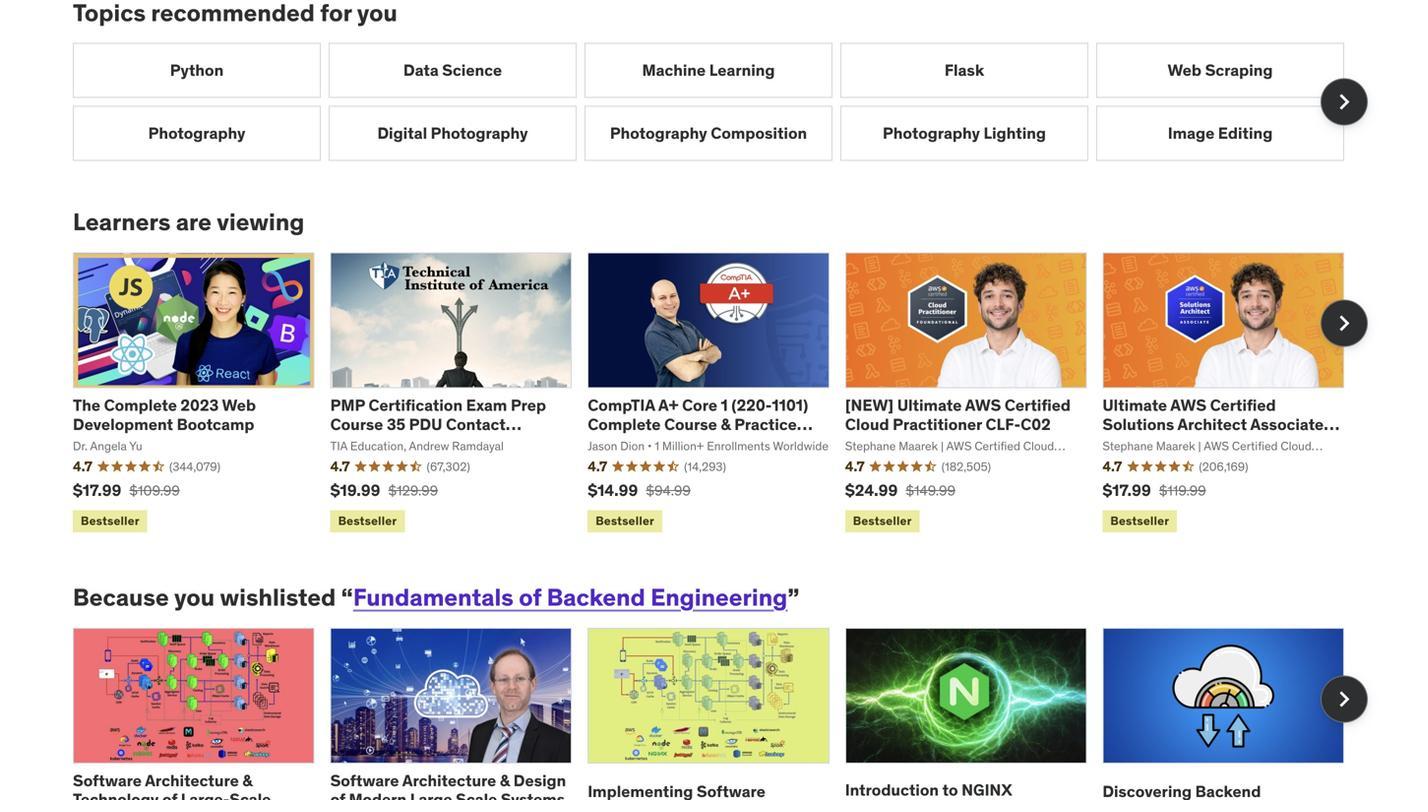 Task type: describe. For each thing, give the bounding box(es) containing it.
engineering
[[651, 583, 788, 612]]

course inside pmp certification exam prep course 35 pdu contact hours/pdu
[[330, 414, 383, 434]]

comptia a+ core 1 (220-1101) complete course & practice exam link
[[588, 395, 813, 453]]

pmp
[[330, 395, 365, 415]]

carousel element containing python
[[73, 43, 1368, 161]]

aws inside the ultimate aws certified solutions architect associate saa-c03
[[1171, 395, 1207, 415]]

complete inside the complete 2023 web development bootcamp
[[104, 395, 177, 415]]

1101)
[[772, 395, 808, 415]]

exam inside pmp certification exam prep course 35 pdu contact hours/pdu
[[466, 395, 507, 415]]

exam inside "comptia a+ core 1 (220-1101) complete course & practice exam"
[[588, 433, 629, 453]]

web scraping
[[1168, 60, 1273, 80]]

2023
[[181, 395, 219, 415]]

pmp certification exam prep course 35 pdu contact hours/pdu
[[330, 395, 546, 453]]

photography for photography
[[148, 123, 246, 143]]

next image for learners are viewing
[[1329, 308, 1360, 339]]

practitioner
[[893, 414, 982, 434]]

contact
[[446, 414, 506, 434]]

backend
[[547, 583, 645, 612]]

software architecture & design of modern large scale systems link
[[330, 771, 566, 800]]

& for software architecture & design of modern large scale systems
[[500, 771, 510, 791]]

scraping
[[1205, 60, 1273, 80]]

certification
[[369, 395, 463, 415]]

composition
[[711, 123, 807, 143]]

photography composition link
[[585, 106, 833, 161]]

[new] ultimate aws certified cloud practitioner clf-c02 link
[[845, 395, 1071, 434]]

"
[[788, 583, 800, 612]]

software for software architecture & technology of large-scal
[[73, 771, 142, 791]]

c02
[[1021, 414, 1051, 434]]

[new] ultimate aws certified cloud practitioner clf-c02
[[845, 395, 1071, 434]]

next image
[[1329, 86, 1360, 118]]

architect
[[1178, 414, 1247, 434]]

ultimate aws certified solutions architect associate saa-c03 link
[[1103, 395, 1340, 453]]

development
[[73, 414, 173, 434]]

[new]
[[845, 395, 894, 415]]

photography for photography lighting
[[883, 123, 980, 143]]

of for software architecture & design of modern large scale systems
[[330, 790, 345, 800]]

software architecture & technology of large-scal
[[73, 771, 271, 800]]

the
[[73, 395, 100, 415]]

digital photography link
[[329, 106, 577, 161]]

hours/pdu
[[330, 433, 417, 453]]

pmp certification exam prep course 35 pdu contact hours/pdu link
[[330, 395, 546, 453]]

photography inside digital photography link
[[431, 123, 528, 143]]

digital
[[377, 123, 427, 143]]

ultimate aws certified solutions architect associate saa-c03
[[1103, 395, 1324, 453]]

c03
[[1141, 433, 1171, 453]]

& for software architecture & technology of large-scal
[[242, 771, 253, 791]]

digital photography
[[377, 123, 528, 143]]

data science
[[403, 60, 502, 80]]

lighting
[[984, 123, 1046, 143]]

associate
[[1251, 414, 1324, 434]]

1
[[721, 395, 728, 415]]

fundamentals
[[353, 583, 514, 612]]

large-
[[181, 790, 230, 800]]

photography lighting link
[[841, 106, 1089, 161]]

certified inside [new] ultimate aws certified cloud practitioner clf-c02
[[1005, 395, 1071, 415]]

machine
[[642, 60, 706, 80]]

core
[[682, 395, 718, 415]]

viewing
[[217, 207, 305, 237]]

software for software architecture & design of modern large scale systems
[[330, 771, 399, 791]]

prep
[[511, 395, 546, 415]]

comptia
[[588, 395, 655, 415]]

fundamentals of backend engineering link
[[353, 583, 788, 612]]

editing
[[1218, 123, 1273, 143]]

wishlisted
[[220, 583, 336, 612]]

ultimate inside the ultimate aws certified solutions architect associate saa-c03
[[1103, 395, 1167, 415]]

photography lighting
[[883, 123, 1046, 143]]

2 horizontal spatial of
[[519, 583, 542, 612]]

you
[[174, 583, 215, 612]]

solutions
[[1103, 414, 1175, 434]]

carousel element for learners are viewing
[[73, 252, 1368, 536]]



Task type: locate. For each thing, give the bounding box(es) containing it.
1 horizontal spatial ultimate
[[1103, 395, 1167, 415]]

ultimate right [new]
[[897, 395, 962, 415]]

1 course from the left
[[330, 414, 383, 434]]

0 horizontal spatial software
[[73, 771, 142, 791]]

complete
[[104, 395, 177, 415], [588, 414, 661, 434]]

carousel element containing the complete 2023 web development bootcamp
[[73, 252, 1368, 536]]

pdu
[[409, 414, 442, 434]]

2 vertical spatial carousel element
[[73, 628, 1368, 800]]

1 next image from the top
[[1329, 308, 1360, 339]]

3 carousel element from the top
[[73, 628, 1368, 800]]

& right large-
[[242, 771, 253, 791]]

learners
[[73, 207, 171, 237]]

photography down 'science'
[[431, 123, 528, 143]]

software inside software architecture & design of modern large scale systems
[[330, 771, 399, 791]]

next image for because you wishlisted "
[[1329, 683, 1360, 715]]

0 vertical spatial web
[[1168, 60, 1202, 80]]

course left the 1
[[664, 414, 717, 434]]

machine learning
[[642, 60, 775, 80]]

1 vertical spatial web
[[222, 395, 256, 415]]

the complete 2023 web development bootcamp
[[73, 395, 256, 434]]

photography down flask "link" on the right top of page
[[883, 123, 980, 143]]

flask
[[945, 60, 984, 80]]

0 vertical spatial next image
[[1329, 308, 1360, 339]]

web left the scraping
[[1168, 60, 1202, 80]]

photography for photography composition
[[610, 123, 707, 143]]

photography inside photography link
[[148, 123, 246, 143]]

web
[[1168, 60, 1202, 80], [222, 395, 256, 415]]

image editing
[[1168, 123, 1273, 143]]

because
[[73, 583, 169, 612]]

2 horizontal spatial &
[[721, 414, 731, 434]]

1 certified from the left
[[1005, 395, 1071, 415]]

1 photography from the left
[[148, 123, 246, 143]]

bootcamp
[[177, 414, 254, 434]]

saa-
[[1103, 433, 1141, 453]]

machine learning link
[[585, 43, 833, 98]]

certified
[[1005, 395, 1071, 415], [1210, 395, 1276, 415]]

because you wishlisted " fundamentals of backend engineering "
[[73, 583, 800, 612]]

modern
[[349, 790, 407, 800]]

2 software from the left
[[330, 771, 399, 791]]

image editing link
[[1097, 106, 1345, 161]]

large
[[410, 790, 452, 800]]

1 horizontal spatial certified
[[1210, 395, 1276, 415]]

data
[[403, 60, 439, 80]]

software inside software architecture & technology of large-scal
[[73, 771, 142, 791]]

2 photography from the left
[[431, 123, 528, 143]]

1 horizontal spatial web
[[1168, 60, 1202, 80]]

1 vertical spatial next image
[[1329, 683, 1360, 715]]

carousel element containing software architecture & technology of large-scal
[[73, 628, 1368, 800]]

aws up c03
[[1171, 395, 1207, 415]]

1 aws from the left
[[965, 395, 1001, 415]]

the complete 2023 web development bootcamp link
[[73, 395, 256, 434]]

comptia a+ core 1 (220-1101) complete course & practice exam
[[588, 395, 808, 453]]

exam left prep on the left
[[466, 395, 507, 415]]

1 horizontal spatial software
[[330, 771, 399, 791]]

& inside "comptia a+ core 1 (220-1101) complete course & practice exam"
[[721, 414, 731, 434]]

1 vertical spatial exam
[[588, 433, 629, 453]]

ultimate
[[897, 395, 962, 415], [1103, 395, 1167, 415]]

35
[[387, 414, 406, 434]]

ultimate up the saa-
[[1103, 395, 1167, 415]]

next image
[[1329, 308, 1360, 339], [1329, 683, 1360, 715]]

& inside software architecture & technology of large-scal
[[242, 771, 253, 791]]

1 vertical spatial carousel element
[[73, 252, 1368, 536]]

are
[[176, 207, 212, 237]]

0 horizontal spatial architecture
[[145, 771, 239, 791]]

technology
[[73, 790, 159, 800]]

& right scale on the left of the page
[[500, 771, 510, 791]]

1 horizontal spatial course
[[664, 414, 717, 434]]

& left (220-
[[721, 414, 731, 434]]

1 carousel element from the top
[[73, 43, 1368, 161]]

course
[[330, 414, 383, 434], [664, 414, 717, 434]]

aws
[[965, 395, 1001, 415], [1171, 395, 1207, 415]]

course left "35"
[[330, 414, 383, 434]]

of left large-
[[162, 790, 177, 800]]

photography inside photography lighting link
[[883, 123, 980, 143]]

clf-
[[986, 414, 1021, 434]]

photography down machine
[[610, 123, 707, 143]]

0 horizontal spatial web
[[222, 395, 256, 415]]

complete left core
[[588, 414, 661, 434]]

1 horizontal spatial &
[[500, 771, 510, 791]]

course inside "comptia a+ core 1 (220-1101) complete course & practice exam"
[[664, 414, 717, 434]]

complete inside "comptia a+ core 1 (220-1101) complete course & practice exam"
[[588, 414, 661, 434]]

image
[[1168, 123, 1215, 143]]

1 horizontal spatial of
[[330, 790, 345, 800]]

& inside software architecture & design of modern large scale systems
[[500, 771, 510, 791]]

web inside the complete 2023 web development bootcamp
[[222, 395, 256, 415]]

architecture inside software architecture & design of modern large scale systems
[[402, 771, 496, 791]]

architecture for large-
[[145, 771, 239, 791]]

carousel element
[[73, 43, 1368, 161], [73, 252, 1368, 536], [73, 628, 1368, 800]]

software architecture & technology of large-scal link
[[73, 771, 287, 800]]

certified inside the ultimate aws certified solutions architect associate saa-c03
[[1210, 395, 1276, 415]]

photography down python link
[[148, 123, 246, 143]]

carousel element for because you wishlisted "
[[73, 628, 1368, 800]]

1 software from the left
[[73, 771, 142, 791]]

photography link
[[73, 106, 321, 161]]

0 horizontal spatial of
[[162, 790, 177, 800]]

photography
[[148, 123, 246, 143], [431, 123, 528, 143], [610, 123, 707, 143], [883, 123, 980, 143]]

0 horizontal spatial aws
[[965, 395, 1001, 415]]

2 ultimate from the left
[[1103, 395, 1167, 415]]

data science link
[[329, 43, 577, 98]]

scale
[[456, 790, 497, 800]]

0 vertical spatial carousel element
[[73, 43, 1368, 161]]

0 horizontal spatial &
[[242, 771, 253, 791]]

2 carousel element from the top
[[73, 252, 1368, 536]]

a+
[[658, 395, 679, 415]]

exam
[[466, 395, 507, 415], [588, 433, 629, 453]]

of left modern on the left of the page
[[330, 790, 345, 800]]

1 ultimate from the left
[[897, 395, 962, 415]]

0 horizontal spatial course
[[330, 414, 383, 434]]

flask link
[[841, 43, 1089, 98]]

2 aws from the left
[[1171, 395, 1207, 415]]

science
[[442, 60, 502, 80]]

software
[[73, 771, 142, 791], [330, 771, 399, 791]]

practice
[[735, 414, 797, 434]]

architecture inside software architecture & technology of large-scal
[[145, 771, 239, 791]]

aws left 'c02'
[[965, 395, 1001, 415]]

(220-
[[732, 395, 772, 415]]

of inside software architecture & design of modern large scale systems
[[330, 790, 345, 800]]

python
[[170, 60, 224, 80]]

1 horizontal spatial architecture
[[402, 771, 496, 791]]

1 horizontal spatial aws
[[1171, 395, 1207, 415]]

of
[[519, 583, 542, 612], [162, 790, 177, 800], [330, 790, 345, 800]]

cloud
[[845, 414, 889, 434]]

python link
[[73, 43, 321, 98]]

4 photography from the left
[[883, 123, 980, 143]]

exam down comptia
[[588, 433, 629, 453]]

2 course from the left
[[664, 414, 717, 434]]

web scraping link
[[1097, 43, 1345, 98]]

ultimate inside [new] ultimate aws certified cloud practitioner clf-c02
[[897, 395, 962, 415]]

0 horizontal spatial complete
[[104, 395, 177, 415]]

0 horizontal spatial exam
[[466, 395, 507, 415]]

2 certified from the left
[[1210, 395, 1276, 415]]

0 horizontal spatial certified
[[1005, 395, 1071, 415]]

systems
[[501, 790, 565, 800]]

1 architecture from the left
[[145, 771, 239, 791]]

architecture
[[145, 771, 239, 791], [402, 771, 496, 791]]

photography inside photography composition link
[[610, 123, 707, 143]]

1 horizontal spatial complete
[[588, 414, 661, 434]]

learning
[[709, 60, 775, 80]]

0 horizontal spatial ultimate
[[897, 395, 962, 415]]

architecture for modern
[[402, 771, 496, 791]]

"
[[341, 583, 353, 612]]

complete right the
[[104, 395, 177, 415]]

of inside software architecture & technology of large-scal
[[162, 790, 177, 800]]

aws inside [new] ultimate aws certified cloud practitioner clf-c02
[[965, 395, 1001, 415]]

3 photography from the left
[[610, 123, 707, 143]]

0 vertical spatial exam
[[466, 395, 507, 415]]

learners are viewing
[[73, 207, 305, 237]]

web right 2023
[[222, 395, 256, 415]]

2 next image from the top
[[1329, 683, 1360, 715]]

of left backend
[[519, 583, 542, 612]]

1 horizontal spatial exam
[[588, 433, 629, 453]]

2 architecture from the left
[[402, 771, 496, 791]]

photography composition
[[610, 123, 807, 143]]

&
[[721, 414, 731, 434], [242, 771, 253, 791], [500, 771, 510, 791]]

of for software architecture & technology of large-scal
[[162, 790, 177, 800]]

software architecture & design of modern large scale systems
[[330, 771, 566, 800]]

design
[[514, 771, 566, 791]]



Task type: vqa. For each thing, say whether or not it's contained in the screenshot.
AWARD to the right
no



